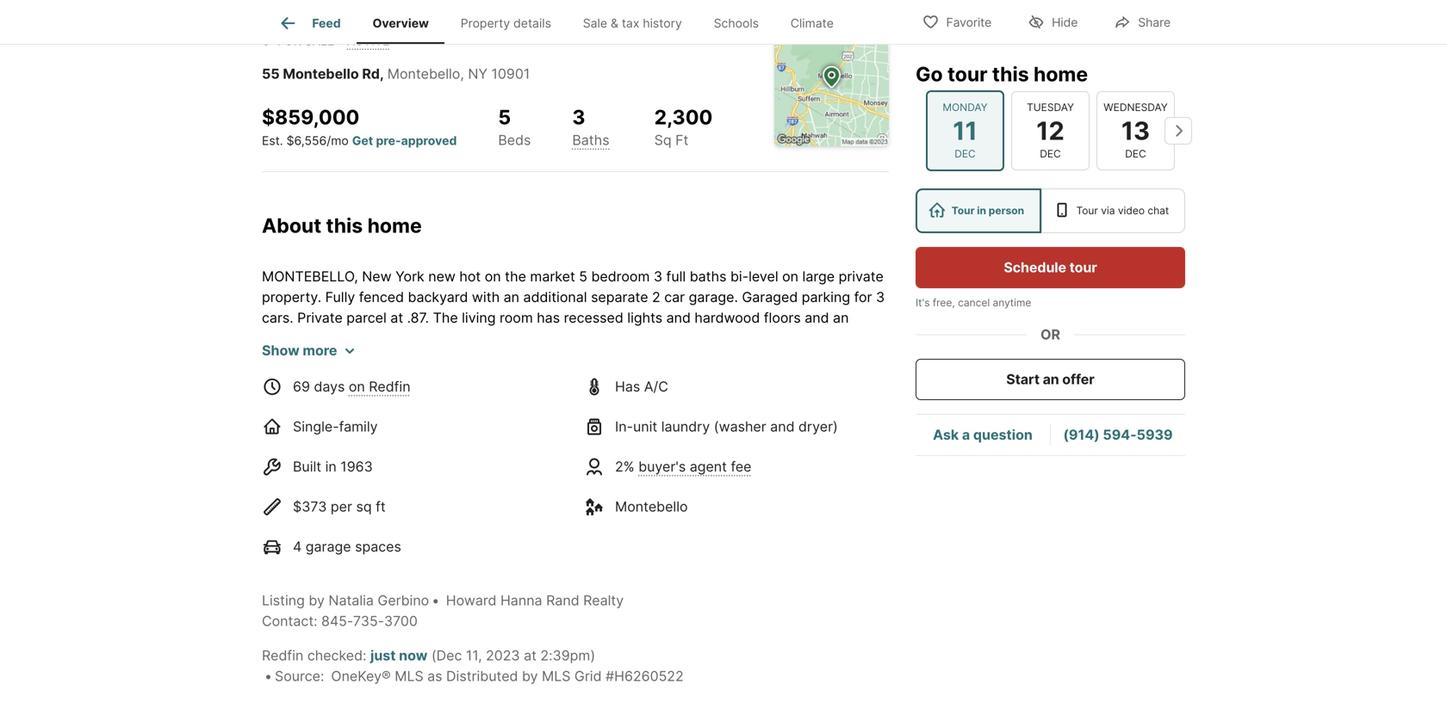 Task type: describe. For each thing, give the bounding box(es) containing it.
tour in person option
[[916, 189, 1041, 233]]

with down floors
[[763, 330, 791, 347]]

as inside montebello, new york new hot on the market 5 bedroom 3 full baths bi-level on large private property. fully fenced backyard with an additional separate 2 car garage. garaged parking for 3 cars. private parcel at .87.  the living room has recessed lights and hardwood floors and an updated granite kitchen with stainless steel appliances. updated family  bath with many more updates. pella sliders to an extra large trex deck.  prime area with suffern schools as a bonus. hiking trails, recreation facilities, pools, festivals, and many restaurants in town.  easy commuter location to trains and buses.
[[797, 351, 812, 368]]

single-
[[293, 419, 339, 435]]

active
[[347, 34, 390, 48]]

a inside montebello, new york new hot on the market 5 bedroom 3 full baths bi-level on large private property. fully fenced backyard with an additional separate 2 car garage. garaged parking for 3 cars. private parcel at .87.  the living room has recessed lights and hardwood floors and an updated granite kitchen with stainless steel appliances. updated family  bath with many more updates. pella sliders to an extra large trex deck.  prime area with suffern schools as a bonus. hiking trails, recreation facilities, pools, festivals, and many restaurants in town.  easy commuter location to trains and buses.
[[816, 351, 824, 368]]

$859,000 est. $6,556 /mo get pre-approved
[[262, 105, 457, 148]]

go
[[916, 62, 943, 86]]

ask a question link
[[933, 427, 1033, 444]]

by inside redfin checked: just now (dec 11, 2023 at 2:39pm) • source: onekey® mls as distributed by mls grid # h6260522
[[522, 668, 538, 685]]

list box containing tour in person
[[916, 189, 1186, 233]]

schedule tour
[[1004, 259, 1097, 276]]

redfin inside redfin checked: just now (dec 11, 2023 at 2:39pm) • source: onekey® mls as distributed by mls grid # h6260522
[[262, 648, 304, 664]]

an down the
[[504, 289, 520, 306]]

or
[[1041, 327, 1061, 343]]

(914) 594-5939
[[1064, 427, 1173, 444]]

next image
[[1165, 117, 1192, 145]]

laundry
[[661, 419, 710, 435]]

2 , from the left
[[460, 65, 464, 82]]

hardwood
[[695, 310, 760, 326]]

2%
[[615, 459, 635, 475]]

for
[[277, 34, 301, 48]]

pre-
[[376, 133, 401, 148]]

additional
[[523, 289, 587, 306]]

1 , from the left
[[380, 65, 384, 82]]

10901
[[492, 65, 530, 82]]

room
[[500, 310, 533, 326]]

(914)
[[1064, 427, 1100, 444]]

it's
[[916, 297, 930, 309]]

easy
[[782, 372, 813, 388]]

montebello, new york new hot on the market 5 bedroom 3 full baths bi-level on large private property. fully fenced backyard with an additional separate 2 car garage. garaged parking for 3 cars. private parcel at .87.  the living room has recessed lights and hardwood floors and an updated granite kitchen with stainless steel appliances. updated family  bath with many more updates. pella sliders to an extra large trex deck.  prime area with suffern schools as a bonus. hiking trails, recreation facilities, pools, festivals, and many restaurants in town.  easy commuter location to trains and buses.
[[262, 268, 885, 409]]

monday
[[943, 101, 988, 114]]

0 horizontal spatial montebello
[[283, 65, 359, 82]]

5 inside montebello, new york new hot on the market 5 bedroom 3 full baths bi-level on large private property. fully fenced backyard with an additional separate 2 car garage. garaged parking for 3 cars. private parcel at .87.  the living room has recessed lights and hardwood floors and an updated granite kitchen with stainless steel appliances. updated family  bath with many more updates. pella sliders to an extra large trex deck.  prime area with suffern schools as a bonus. hiking trails, recreation facilities, pools, festivals, and many restaurants in town.  easy commuter location to trains and buses.
[[579, 268, 588, 285]]

has a/c
[[615, 378, 668, 395]]

tour for tour via video chat
[[1077, 205, 1098, 217]]

living
[[462, 310, 496, 326]]

anytime
[[993, 297, 1032, 309]]

property details tab
[[445, 3, 567, 44]]

schools tab
[[698, 3, 775, 44]]

0 horizontal spatial many
[[610, 372, 645, 388]]

commuter
[[817, 372, 883, 388]]

fully
[[325, 289, 355, 306]]

listing by natalia gerbino • howard hanna rand realty
[[262, 593, 624, 609]]

ny
[[468, 65, 488, 82]]

spaces
[[355, 539, 401, 556]]

has
[[537, 310, 560, 326]]

in-unit laundry (washer and dryer)
[[615, 419, 838, 435]]

about this home
[[262, 214, 422, 238]]

redfin checked: just now (dec 11, 2023 at 2:39pm) • source: onekey® mls as distributed by mls grid # h6260522
[[262, 648, 684, 685]]

0 horizontal spatial family
[[339, 419, 378, 435]]

overview
[[373, 16, 429, 30]]

approved
[[401, 133, 457, 148]]

garaged
[[742, 289, 798, 306]]

$373
[[293, 499, 327, 515]]

dryer)
[[799, 419, 838, 435]]

-
[[338, 34, 344, 48]]

4 garage spaces
[[293, 539, 401, 556]]

checked:
[[307, 648, 367, 664]]

start an offer button
[[916, 359, 1186, 401]]

schedule
[[1004, 259, 1067, 276]]

tour via video chat
[[1077, 205, 1169, 217]]

onekey®
[[331, 668, 391, 685]]

baths
[[690, 268, 727, 285]]

contact: 845-735-3700
[[262, 613, 418, 630]]

property details
[[461, 16, 551, 30]]

tour via video chat option
[[1041, 189, 1186, 233]]

1 vertical spatial large
[[478, 351, 510, 368]]

updates.
[[262, 351, 319, 368]]

market
[[530, 268, 575, 285]]

as inside redfin checked: just now (dec 11, 2023 at 2:39pm) • source: onekey® mls as distributed by mls grid # h6260522
[[427, 668, 442, 685]]

offer
[[1063, 371, 1095, 388]]

sale & tax history
[[583, 16, 682, 30]]

wednesday
[[1104, 101, 1168, 114]]

family inside montebello, new york new hot on the market 5 bedroom 3 full baths bi-level on large private property. fully fenced backyard with an additional separate 2 car garage. garaged parking for 3 cars. private parcel at .87.  the living room has recessed lights and hardwood floors and an updated granite kitchen with stainless steel appliances. updated family  bath with many more updates. pella sliders to an extra large trex deck.  prime area with suffern schools as a bonus. hiking trails, recreation facilities, pools, festivals, and many restaurants in town.  easy commuter location to trains and buses.
[[687, 330, 726, 347]]

bonus.
[[828, 351, 872, 368]]

buses.
[[403, 392, 446, 409]]

festivals,
[[520, 372, 578, 388]]

ask a question
[[933, 427, 1033, 444]]

start an offer
[[1007, 371, 1095, 388]]

55
[[262, 65, 280, 82]]

69
[[293, 378, 310, 395]]

grid
[[575, 668, 602, 685]]

in inside montebello, new york new hot on the market 5 bedroom 3 full baths bi-level on large private property. fully fenced backyard with an additional separate 2 car garage. garaged parking for 3 cars. private parcel at .87.  the living room has recessed lights and hardwood floors and an updated granite kitchen with stainless steel appliances. updated family  bath with many more updates. pella sliders to an extra large trex deck.  prime area with suffern schools as a bonus. hiking trails, recreation facilities, pools, festivals, and many restaurants in town.  easy commuter location to trains and buses.
[[727, 372, 738, 388]]

question
[[974, 427, 1033, 444]]

sale
[[583, 16, 607, 30]]

details
[[514, 16, 551, 30]]

trex
[[514, 351, 542, 368]]

built in 1963
[[293, 459, 373, 475]]

and down recreation
[[375, 392, 399, 409]]

get
[[352, 133, 373, 148]]

tour for go
[[948, 62, 988, 86]]

and down parking
[[805, 310, 829, 326]]

with up restaurants
[[660, 351, 688, 368]]

5 beds
[[498, 105, 531, 148]]

2
[[652, 289, 661, 306]]

0 vertical spatial by
[[309, 593, 325, 609]]

#
[[606, 668, 614, 685]]

with up living
[[472, 289, 500, 306]]

.87.
[[407, 310, 429, 326]]

rd
[[362, 65, 380, 82]]

pella
[[323, 351, 354, 368]]

property.
[[262, 289, 321, 306]]

garage.
[[689, 289, 738, 306]]

car
[[664, 289, 685, 306]]

trails,
[[307, 372, 342, 388]]

trains
[[334, 392, 371, 409]]

schools
[[744, 351, 794, 368]]

1 vertical spatial home
[[368, 214, 422, 238]]



Task type: vqa. For each thing, say whether or not it's contained in the screenshot.
the rightmost the Birmingham
no



Task type: locate. For each thing, give the bounding box(es) containing it.
5 inside 5 beds
[[498, 105, 511, 129]]

1 horizontal spatial family
[[687, 330, 726, 347]]

recreation
[[346, 372, 412, 388]]

0 horizontal spatial home
[[368, 214, 422, 238]]

0 horizontal spatial by
[[309, 593, 325, 609]]

$6,556
[[287, 133, 327, 148]]

mls down 2:39pm) on the left
[[542, 668, 571, 685]]

in down suffern
[[727, 372, 738, 388]]

facilities,
[[416, 372, 473, 388]]

tour inside option
[[952, 205, 975, 217]]

at up kitchen
[[391, 310, 403, 326]]

buyer's
[[639, 459, 686, 475]]

montebello down buyer's
[[615, 499, 688, 515]]

1 dec from the left
[[955, 148, 976, 160]]

1 horizontal spatial tour
[[1070, 259, 1097, 276]]

1 vertical spatial to
[[317, 392, 330, 409]]

in left person
[[977, 205, 987, 217]]

1 vertical spatial family
[[339, 419, 378, 435]]

hiking
[[262, 372, 303, 388]]

with down the
[[421, 330, 449, 347]]

1 horizontal spatial mls
[[542, 668, 571, 685]]

0 vertical spatial many
[[795, 330, 830, 347]]

hanna
[[501, 593, 542, 609]]

0 vertical spatial tour
[[948, 62, 988, 86]]

map entry image
[[775, 32, 889, 146]]

gerbino
[[378, 593, 429, 609]]

dec inside tuesday 12 dec
[[1040, 148, 1061, 160]]

an left "offer"
[[1043, 371, 1059, 388]]

tour for tour in person
[[952, 205, 975, 217]]

1 vertical spatial •
[[265, 668, 272, 685]]

0 horizontal spatial more
[[303, 342, 337, 359]]

fenced
[[359, 289, 404, 306]]

0 vertical spatial 3
[[572, 105, 585, 129]]

just now link
[[370, 648, 428, 664], [370, 648, 428, 664]]

family down trains
[[339, 419, 378, 435]]

show more button
[[262, 341, 355, 361]]

5
[[498, 105, 511, 129], [579, 268, 588, 285]]

dec for 13
[[1125, 148, 1147, 160]]

2,300 sq ft
[[654, 105, 713, 149]]

and left dryer)
[[770, 419, 795, 435]]

a right ask
[[962, 427, 970, 444]]

2 tour from the left
[[1077, 205, 1098, 217]]

0 vertical spatial as
[[797, 351, 812, 368]]

1 horizontal spatial dec
[[1040, 148, 1061, 160]]

0 vertical spatial at
[[391, 310, 403, 326]]

0 vertical spatial •
[[432, 593, 440, 609]]

1 horizontal spatial by
[[522, 668, 538, 685]]

steel
[[514, 330, 545, 347]]

an inside button
[[1043, 371, 1059, 388]]

0 horizontal spatial this
[[326, 214, 363, 238]]

natalia
[[329, 593, 374, 609]]

1 vertical spatial as
[[427, 668, 442, 685]]

(dec
[[432, 648, 462, 664]]

1 horizontal spatial ,
[[460, 65, 464, 82]]

1 horizontal spatial •
[[432, 593, 440, 609]]

redfin down sliders
[[369, 378, 411, 395]]

1 vertical spatial 5
[[579, 268, 588, 285]]

0 horizontal spatial ,
[[380, 65, 384, 82]]

to down trails,
[[317, 392, 330, 409]]

agent
[[690, 459, 727, 475]]

1 horizontal spatial home
[[1034, 62, 1088, 86]]

1 horizontal spatial 3
[[654, 268, 663, 285]]

dec down 11
[[955, 148, 976, 160]]

redfin up source:
[[262, 648, 304, 664]]

1 horizontal spatial this
[[992, 62, 1029, 86]]

0 horizontal spatial in
[[325, 459, 337, 475]]

1 horizontal spatial tour
[[1077, 205, 1098, 217]]

an down parking
[[833, 310, 849, 326]]

2 horizontal spatial dec
[[1125, 148, 1147, 160]]

0 vertical spatial home
[[1034, 62, 1088, 86]]

get pre-approved link
[[352, 133, 457, 148]]

0 horizontal spatial tour
[[948, 62, 988, 86]]

distributed
[[446, 668, 518, 685]]

0 horizontal spatial 3
[[572, 105, 585, 129]]

dec down 12
[[1040, 148, 1061, 160]]

private
[[297, 310, 343, 326]]

home up york
[[368, 214, 422, 238]]

via
[[1101, 205, 1115, 217]]

1 horizontal spatial montebello
[[388, 65, 460, 82]]

0 horizontal spatial •
[[265, 668, 272, 685]]

0 vertical spatial large
[[803, 268, 835, 285]]

feed link
[[278, 13, 341, 34]]

3 inside the 3 baths
[[572, 105, 585, 129]]

5 right market
[[579, 268, 588, 285]]

0 horizontal spatial a
[[816, 351, 824, 368]]

tour right schedule
[[1070, 259, 1097, 276]]

2 horizontal spatial on
[[782, 268, 799, 285]]

bedroom
[[591, 268, 650, 285]]

dec down "13"
[[1125, 148, 1147, 160]]

go tour this home
[[916, 62, 1088, 86]]

in for person
[[977, 205, 987, 217]]

0 horizontal spatial as
[[427, 668, 442, 685]]

0 horizontal spatial at
[[391, 310, 403, 326]]

5 up beds
[[498, 105, 511, 129]]

1 vertical spatial redfin
[[262, 648, 304, 664]]

sale & tax history tab
[[567, 3, 698, 44]]

home up tuesday
[[1034, 62, 1088, 86]]

55 montebello rd , montebello , ny 10901
[[262, 65, 530, 82]]

None button
[[926, 90, 1005, 171], [1011, 91, 1090, 171], [1097, 91, 1175, 171], [926, 90, 1005, 171], [1011, 91, 1090, 171], [1097, 91, 1175, 171]]

1 vertical spatial a
[[962, 427, 970, 444]]

as
[[797, 351, 812, 368], [427, 668, 442, 685]]

mls down now
[[395, 668, 424, 685]]

on redfin link
[[349, 378, 411, 395]]

favorite button
[[908, 4, 1006, 39]]

town.
[[742, 372, 778, 388]]

2 horizontal spatial in
[[977, 205, 987, 217]]

2 vertical spatial in
[[325, 459, 337, 475]]

0 horizontal spatial dec
[[955, 148, 976, 160]]

tour left via
[[1077, 205, 1098, 217]]

it's free, cancel anytime
[[916, 297, 1032, 309]]

845-
[[321, 613, 353, 630]]

sale
[[305, 34, 335, 48]]

climate
[[791, 16, 834, 30]]

at right the 2023 on the left of page
[[524, 648, 537, 664]]

as down (dec
[[427, 668, 442, 685]]

now
[[399, 648, 428, 664]]

tuesday
[[1027, 101, 1074, 114]]

tab list
[[262, 0, 864, 44]]

(914) 594-5939 link
[[1064, 427, 1173, 444]]

12
[[1037, 116, 1065, 146]]

tour inside option
[[1077, 205, 1098, 217]]

schedule tour button
[[916, 247, 1186, 289]]

3 left the full
[[654, 268, 663, 285]]

in inside option
[[977, 205, 987, 217]]

0 vertical spatial in
[[977, 205, 987, 217]]

1 vertical spatial many
[[610, 372, 645, 388]]

new
[[362, 268, 392, 285]]

many down area in the left of the page
[[610, 372, 645, 388]]

0 horizontal spatial on
[[349, 378, 365, 395]]

0 vertical spatial family
[[687, 330, 726, 347]]

this right about
[[326, 214, 363, 238]]

more up trails,
[[303, 342, 337, 359]]

many down floors
[[795, 330, 830, 347]]

tour left person
[[952, 205, 975, 217]]

as up easy
[[797, 351, 812, 368]]

ft
[[676, 132, 689, 149]]

1 vertical spatial by
[[522, 668, 538, 685]]

dec inside monday 11 dec
[[955, 148, 976, 160]]

1 horizontal spatial on
[[485, 268, 501, 285]]

separate
[[591, 289, 648, 306]]

on right level
[[782, 268, 799, 285]]

chat
[[1148, 205, 1169, 217]]

, down active link
[[380, 65, 384, 82]]

large up pools,
[[478, 351, 510, 368]]

overview tab
[[357, 3, 445, 44]]

0 vertical spatial 5
[[498, 105, 511, 129]]

2 mls from the left
[[542, 668, 571, 685]]

this
[[992, 62, 1029, 86], [326, 214, 363, 238]]

tuesday 12 dec
[[1027, 101, 1074, 160]]

tour inside button
[[1070, 259, 1097, 276]]

garage
[[306, 539, 351, 556]]

1 horizontal spatial in
[[727, 372, 738, 388]]

2023
[[486, 648, 520, 664]]

dec inside 'wednesday 13 dec'
[[1125, 148, 1147, 160]]

private
[[839, 268, 884, 285]]

69 days on redfin
[[293, 378, 411, 395]]

1 horizontal spatial many
[[795, 330, 830, 347]]

3 up baths link
[[572, 105, 585, 129]]

more inside montebello, new york new hot on the market 5 bedroom 3 full baths bi-level on large private property. fully fenced backyard with an additional separate 2 car garage. garaged parking for 3 cars. private parcel at .87.  the living room has recessed lights and hardwood floors and an updated granite kitchen with stainless steel appliances. updated family  bath with many more updates. pella sliders to an extra large trex deck.  prime area with suffern schools as a bonus. hiking trails, recreation facilities, pools, festivals, and many restaurants in town.  easy commuter location to trains and buses.
[[834, 330, 867, 347]]

climate tab
[[775, 3, 850, 44]]

list box
[[916, 189, 1186, 233]]

2,300
[[654, 105, 713, 129]]

per
[[331, 499, 352, 515]]

beds
[[498, 132, 531, 148]]

large up parking
[[803, 268, 835, 285]]

1 vertical spatial this
[[326, 214, 363, 238]]

1 tour from the left
[[952, 205, 975, 217]]

family up suffern
[[687, 330, 726, 347]]

just
[[370, 648, 396, 664]]

montebello,
[[262, 268, 358, 285]]

and down "car"
[[667, 310, 691, 326]]

0 vertical spatial redfin
[[369, 378, 411, 395]]

2 vertical spatial 3
[[876, 289, 885, 306]]

0 horizontal spatial to
[[317, 392, 330, 409]]

1 horizontal spatial a
[[962, 427, 970, 444]]

on left the
[[485, 268, 501, 285]]

5939
[[1137, 427, 1173, 444]]

rand
[[546, 593, 580, 609]]

and
[[667, 310, 691, 326], [805, 310, 829, 326], [582, 372, 606, 388], [375, 392, 399, 409], [770, 419, 795, 435]]

favorite
[[946, 15, 992, 30]]

redfin
[[369, 378, 411, 395], [262, 648, 304, 664]]

1 horizontal spatial to
[[404, 351, 417, 368]]

an up facilities,
[[421, 351, 437, 368]]

1 vertical spatial in
[[727, 372, 738, 388]]

1 horizontal spatial at
[[524, 648, 537, 664]]

an
[[504, 289, 520, 306], [833, 310, 849, 326], [421, 351, 437, 368], [1043, 371, 1059, 388]]

updated
[[627, 330, 683, 347]]

single-family
[[293, 419, 378, 435]]

montebello down sale
[[283, 65, 359, 82]]

• left source:
[[265, 668, 272, 685]]

for sale - active
[[277, 34, 390, 48]]

0 horizontal spatial 5
[[498, 105, 511, 129]]

a left bonus.
[[816, 351, 824, 368]]

2 horizontal spatial 3
[[876, 289, 885, 306]]

dec for 12
[[1040, 148, 1061, 160]]

2 horizontal spatial montebello
[[615, 499, 688, 515]]

0 horizontal spatial redfin
[[262, 648, 304, 664]]

3 dec from the left
[[1125, 148, 1147, 160]]

3 right for
[[876, 289, 885, 306]]

deck.
[[546, 351, 583, 368]]

, left 'ny'
[[460, 65, 464, 82]]

and down prime at the left of page
[[582, 372, 606, 388]]

fee
[[731, 459, 752, 475]]

1 horizontal spatial as
[[797, 351, 812, 368]]

at inside montebello, new york new hot on the market 5 bedroom 3 full baths bi-level on large private property. fully fenced backyard with an additional separate 2 car garage. garaged parking for 3 cars. private parcel at .87.  the living room has recessed lights and hardwood floors and an updated granite kitchen with stainless steel appliances. updated family  bath with many more updates. pella sliders to an extra large trex deck.  prime area with suffern schools as a bonus. hiking trails, recreation facilities, pools, festivals, and many restaurants in town.  easy commuter location to trains and buses.
[[391, 310, 403, 326]]

this up tuesday
[[992, 62, 1029, 86]]

on right days
[[349, 378, 365, 395]]

free,
[[933, 297, 955, 309]]

1 vertical spatial tour
[[1070, 259, 1097, 276]]

1 horizontal spatial more
[[834, 330, 867, 347]]

1 horizontal spatial redfin
[[369, 378, 411, 395]]

by up 845-
[[309, 593, 325, 609]]

0 vertical spatial to
[[404, 351, 417, 368]]

2 dec from the left
[[1040, 148, 1061, 160]]

more up bonus.
[[834, 330, 867, 347]]

howard
[[446, 593, 497, 609]]

tour for schedule
[[1070, 259, 1097, 276]]

1 mls from the left
[[395, 668, 424, 685]]

0 horizontal spatial large
[[478, 351, 510, 368]]

tab list containing feed
[[262, 0, 864, 44]]

hot
[[460, 268, 481, 285]]

1 vertical spatial 3
[[654, 268, 663, 285]]

0 vertical spatial a
[[816, 351, 824, 368]]

est.
[[262, 133, 283, 148]]

• inside redfin checked: just now (dec 11, 2023 at 2:39pm) • source: onekey® mls as distributed by mls grid # h6260522
[[265, 668, 272, 685]]

0 horizontal spatial tour
[[952, 205, 975, 217]]

in for 1963
[[325, 459, 337, 475]]

• right gerbino
[[432, 593, 440, 609]]

baths
[[572, 132, 610, 148]]

dec for 11
[[955, 148, 976, 160]]

more inside dropdown button
[[303, 342, 337, 359]]

montebello right rd
[[388, 65, 460, 82]]

dec
[[955, 148, 976, 160], [1040, 148, 1061, 160], [1125, 148, 1147, 160]]

wednesday 13 dec
[[1104, 101, 1168, 160]]

at inside redfin checked: just now (dec 11, 2023 at 2:39pm) • source: onekey® mls as distributed by mls grid # h6260522
[[524, 648, 537, 664]]

to down kitchen
[[404, 351, 417, 368]]

/mo
[[327, 133, 349, 148]]

1 vertical spatial at
[[524, 648, 537, 664]]

1 horizontal spatial 5
[[579, 268, 588, 285]]

0 vertical spatial this
[[992, 62, 1029, 86]]

in right built
[[325, 459, 337, 475]]

by right distributed on the left of the page
[[522, 668, 538, 685]]

updated
[[262, 330, 316, 347]]

lights
[[627, 310, 663, 326]]

0 horizontal spatial mls
[[395, 668, 424, 685]]

location
[[262, 392, 313, 409]]

1963
[[341, 459, 373, 475]]

tour up monday
[[948, 62, 988, 86]]

contact:
[[262, 613, 318, 630]]

with
[[472, 289, 500, 306], [421, 330, 449, 347], [763, 330, 791, 347], [660, 351, 688, 368]]

tour
[[948, 62, 988, 86], [1070, 259, 1097, 276]]

days
[[314, 378, 345, 395]]

1 horizontal spatial large
[[803, 268, 835, 285]]



